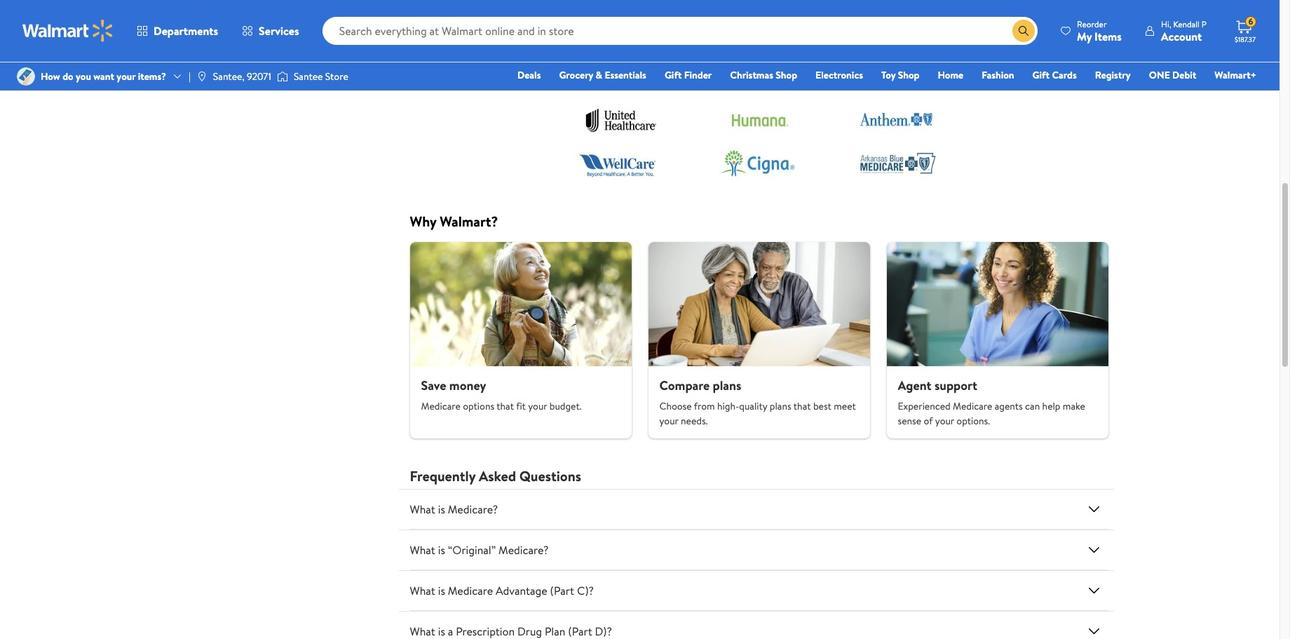 Task type: describe. For each thing, give the bounding box(es) containing it.
frequently
[[410, 467, 476, 485]]

do
[[63, 69, 73, 83]]

fashion link
[[976, 67, 1021, 83]]

one debit
[[1150, 68, 1197, 82]]

search icon image
[[1019, 25, 1030, 36]]

toy
[[882, 68, 896, 82]]

shop for christmas shop
[[776, 68, 798, 82]]

santee store
[[294, 69, 348, 83]]

one
[[1150, 68, 1171, 82]]

how
[[41, 69, 60, 83]]

medicare for is
[[448, 583, 493, 598]]

why
[[410, 212, 437, 231]]

of
[[924, 414, 933, 428]]

kendall
[[1174, 18, 1200, 30]]

 image for santee store
[[277, 69, 288, 83]]

deals link
[[511, 67, 548, 83]]

one debit link
[[1143, 67, 1203, 83]]

essentials
[[605, 68, 647, 82]]

save
[[421, 376, 447, 394]]

how do you want your items?
[[41, 69, 166, 83]]

is for medicare
[[438, 583, 445, 598]]

agent support list item
[[879, 242, 1117, 438]]

c)?
[[577, 583, 594, 598]]

what for what is "original" medicare?
[[410, 542, 436, 558]]

deals
[[518, 68, 541, 82]]

want
[[93, 69, 114, 83]]

gift for gift cards
[[1033, 68, 1050, 82]]

&
[[596, 68, 603, 82]]

grocery & essentials
[[559, 68, 647, 82]]

quality
[[740, 399, 768, 413]]

from
[[694, 399, 715, 413]]

agent support experienced medicare agents can help make sense of your options.
[[898, 376, 1086, 428]]

"original"
[[448, 542, 496, 558]]

0 vertical spatial plans
[[713, 376, 742, 394]]

Walmart Site-Wide search field
[[322, 17, 1038, 45]]

services
[[259, 23, 299, 39]]

gift finder
[[665, 68, 712, 82]]

services button
[[230, 14, 311, 48]]

hi,
[[1162, 18, 1172, 30]]

agent
[[898, 376, 932, 394]]

agents
[[995, 399, 1023, 413]]

help
[[1043, 399, 1061, 413]]

p
[[1202, 18, 1207, 30]]

christmas shop link
[[724, 67, 804, 83]]

home
[[938, 68, 964, 82]]

needs.
[[681, 414, 708, 428]]

items
[[1095, 28, 1122, 44]]

6 $187.37
[[1235, 16, 1256, 44]]

humana. anthem. united healthcare. wellcare. arkansas blue medicare. cigna. image
[[421, 90, 1098, 195]]

$187.37
[[1235, 34, 1256, 44]]

advantage
[[496, 583, 548, 598]]

registry
[[1096, 68, 1131, 82]]

1 vertical spatial medicare?
[[499, 542, 549, 558]]

reorder my items
[[1078, 18, 1122, 44]]

money
[[450, 376, 487, 394]]

santee
[[294, 69, 323, 83]]

save money medicare options that fit your budget.
[[421, 376, 582, 413]]

what is "original" medicare? image
[[1086, 542, 1103, 558]]

grocery & essentials link
[[553, 67, 653, 83]]

christmas shop
[[731, 68, 798, 82]]

options
[[463, 399, 495, 413]]

toy shop link
[[876, 67, 926, 83]]

fit
[[516, 399, 526, 413]]

that inside save money medicare options that fit your budget.
[[497, 399, 514, 413]]

what is medicare?
[[410, 502, 498, 517]]

gift finder link
[[659, 67, 719, 83]]

shop for toy shop
[[898, 68, 920, 82]]

make
[[1063, 399, 1086, 413]]

your inside agent support experienced medicare agents can help make sense of your options.
[[936, 414, 955, 428]]

medicare for money
[[421, 399, 461, 413]]

experienced
[[898, 399, 951, 413]]

compare plans choose from high-quality plans that best meet your needs.
[[660, 376, 856, 428]]

your right want
[[117, 69, 136, 83]]

gift cards
[[1033, 68, 1077, 82]]

my
[[1078, 28, 1093, 44]]

departments button
[[125, 14, 230, 48]]



Task type: locate. For each thing, give the bounding box(es) containing it.
medicare? up advantage
[[499, 542, 549, 558]]

what left "original"
[[410, 542, 436, 558]]

medicare inside agent support experienced medicare agents can help make sense of your options.
[[953, 399, 993, 413]]

you
[[76, 69, 91, 83]]

what is medicare advantage (part c)? image
[[1086, 582, 1103, 599]]

what for what is medicare?
[[410, 502, 436, 517]]

0 vertical spatial what
[[410, 502, 436, 517]]

best
[[814, 399, 832, 413]]

finder
[[685, 68, 712, 82]]

account
[[1162, 28, 1203, 44]]

toy shop
[[882, 68, 920, 82]]

why walmart?
[[410, 212, 498, 231]]

cards
[[1053, 68, 1077, 82]]

can
[[1026, 399, 1041, 413]]

compare plans list item
[[640, 242, 879, 438]]

1 horizontal spatial gift
[[1033, 68, 1050, 82]]

fashion
[[982, 68, 1015, 82]]

0 horizontal spatial medicare?
[[448, 502, 498, 517]]

 image for how do you want your items?
[[17, 67, 35, 86]]

high-
[[718, 399, 740, 413]]

is for medicare?
[[438, 502, 445, 517]]

your
[[117, 69, 136, 83], [528, 399, 548, 413], [660, 414, 679, 428], [936, 414, 955, 428]]

 image
[[17, 67, 35, 86], [277, 69, 288, 83]]

asked
[[479, 467, 516, 485]]

 image left how
[[17, 67, 35, 86]]

2 is from the top
[[438, 542, 445, 558]]

1 is from the top
[[438, 502, 445, 517]]

gift left cards
[[1033, 68, 1050, 82]]

options.
[[957, 414, 991, 428]]

1 shop from the left
[[776, 68, 798, 82]]

electronics
[[816, 68, 864, 82]]

budget.
[[550, 399, 582, 413]]

medicare down save
[[421, 399, 461, 413]]

list containing save money
[[402, 242, 1117, 438]]

electronics link
[[810, 67, 870, 83]]

1 gift from the left
[[665, 68, 682, 82]]

what down 'frequently'
[[410, 502, 436, 517]]

medicare? down frequently asked questions
[[448, 502, 498, 517]]

is down what is "original" medicare?
[[438, 583, 445, 598]]

store
[[325, 69, 348, 83]]

your right fit
[[528, 399, 548, 413]]

shop right christmas on the top right
[[776, 68, 798, 82]]

santee,
[[213, 69, 245, 83]]

medicare down "original"
[[448, 583, 493, 598]]

what is a prescription drug plan (part d)? image
[[1086, 623, 1103, 639]]

2 shop from the left
[[898, 68, 920, 82]]

1 vertical spatial plans
[[770, 399, 792, 413]]

Search search field
[[322, 17, 1038, 45]]

plans up the high- at the right
[[713, 376, 742, 394]]

support
[[935, 376, 978, 394]]

that left best
[[794, 399, 811, 413]]

compare
[[660, 376, 710, 394]]

gift left finder
[[665, 68, 682, 82]]

1 horizontal spatial shop
[[898, 68, 920, 82]]

gift cards link
[[1027, 67, 1084, 83]]

your inside save money medicare options that fit your budget.
[[528, 399, 548, 413]]

0 horizontal spatial  image
[[17, 67, 35, 86]]

0 horizontal spatial that
[[497, 399, 514, 413]]

choose
[[660, 399, 692, 413]]

 image
[[196, 71, 208, 82]]

plans right quality
[[770, 399, 792, 413]]

is
[[438, 502, 445, 517], [438, 542, 445, 558], [438, 583, 445, 598]]

save money list item
[[402, 242, 640, 438]]

what down what is "original" medicare?
[[410, 583, 436, 598]]

0 vertical spatial medicare?
[[448, 502, 498, 517]]

gift
[[665, 68, 682, 82], [1033, 68, 1050, 82]]

 image right 92071
[[277, 69, 288, 83]]

items?
[[138, 69, 166, 83]]

shop right toy
[[898, 68, 920, 82]]

your down the 'choose'
[[660, 414, 679, 428]]

2 what from the top
[[410, 542, 436, 558]]

is for "original"
[[438, 542, 445, 558]]

is left "original"
[[438, 542, 445, 558]]

0 horizontal spatial gift
[[665, 68, 682, 82]]

medicare up options.
[[953, 399, 993, 413]]

debit
[[1173, 68, 1197, 82]]

walmart+ link
[[1209, 67, 1264, 83]]

gift inside "link"
[[665, 68, 682, 82]]

0 horizontal spatial plans
[[713, 376, 742, 394]]

3 is from the top
[[438, 583, 445, 598]]

1 horizontal spatial  image
[[277, 69, 288, 83]]

that
[[497, 399, 514, 413], [794, 399, 811, 413]]

walmart image
[[22, 20, 114, 42]]

6
[[1249, 16, 1254, 28]]

christmas
[[731, 68, 774, 82]]

1 horizontal spatial that
[[794, 399, 811, 413]]

1 horizontal spatial plans
[[770, 399, 792, 413]]

|
[[189, 69, 191, 83]]

1 horizontal spatial medicare?
[[499, 542, 549, 558]]

1 vertical spatial what
[[410, 542, 436, 558]]

your right of
[[936, 414, 955, 428]]

is down 'frequently'
[[438, 502, 445, 517]]

departments
[[154, 23, 218, 39]]

registry link
[[1089, 67, 1138, 83]]

shop
[[776, 68, 798, 82], [898, 68, 920, 82]]

2 that from the left
[[794, 399, 811, 413]]

grocery
[[559, 68, 594, 82]]

1 vertical spatial is
[[438, 542, 445, 558]]

that inside compare plans choose from high-quality plans that best meet your needs.
[[794, 399, 811, 413]]

2 gift from the left
[[1033, 68, 1050, 82]]

meet
[[834, 399, 856, 413]]

92071
[[247, 69, 271, 83]]

walmart?
[[440, 212, 498, 231]]

reorder
[[1078, 18, 1107, 30]]

2 vertical spatial is
[[438, 583, 445, 598]]

questions
[[520, 467, 582, 485]]

gift for gift finder
[[665, 68, 682, 82]]

0 horizontal spatial shop
[[776, 68, 798, 82]]

2 vertical spatial what
[[410, 583, 436, 598]]

medicare inside save money medicare options that fit your budget.
[[421, 399, 461, 413]]

what is "original" medicare?
[[410, 542, 549, 558]]

santee, 92071
[[213, 69, 271, 83]]

medicare
[[421, 399, 461, 413], [953, 399, 993, 413], [448, 583, 493, 598]]

your inside compare plans choose from high-quality plans that best meet your needs.
[[660, 414, 679, 428]]

home link
[[932, 67, 970, 83]]

walmart+
[[1215, 68, 1257, 82]]

3 what from the top
[[410, 583, 436, 598]]

that left fit
[[497, 399, 514, 413]]

sense
[[898, 414, 922, 428]]

plans
[[713, 376, 742, 394], [770, 399, 792, 413]]

what for what is medicare advantage (part c)?
[[410, 583, 436, 598]]

list
[[402, 242, 1117, 438]]

1 that from the left
[[497, 399, 514, 413]]

what is medicare? image
[[1086, 501, 1103, 518]]

1 what from the top
[[410, 502, 436, 517]]

what is medicare advantage (part c)?
[[410, 583, 594, 598]]

0 vertical spatial is
[[438, 502, 445, 517]]

frequently asked questions
[[410, 467, 582, 485]]

medicare?
[[448, 502, 498, 517], [499, 542, 549, 558]]

(part
[[550, 583, 575, 598]]

hi, kendall p account
[[1162, 18, 1207, 44]]



Task type: vqa. For each thing, say whether or not it's contained in the screenshot.
help
yes



